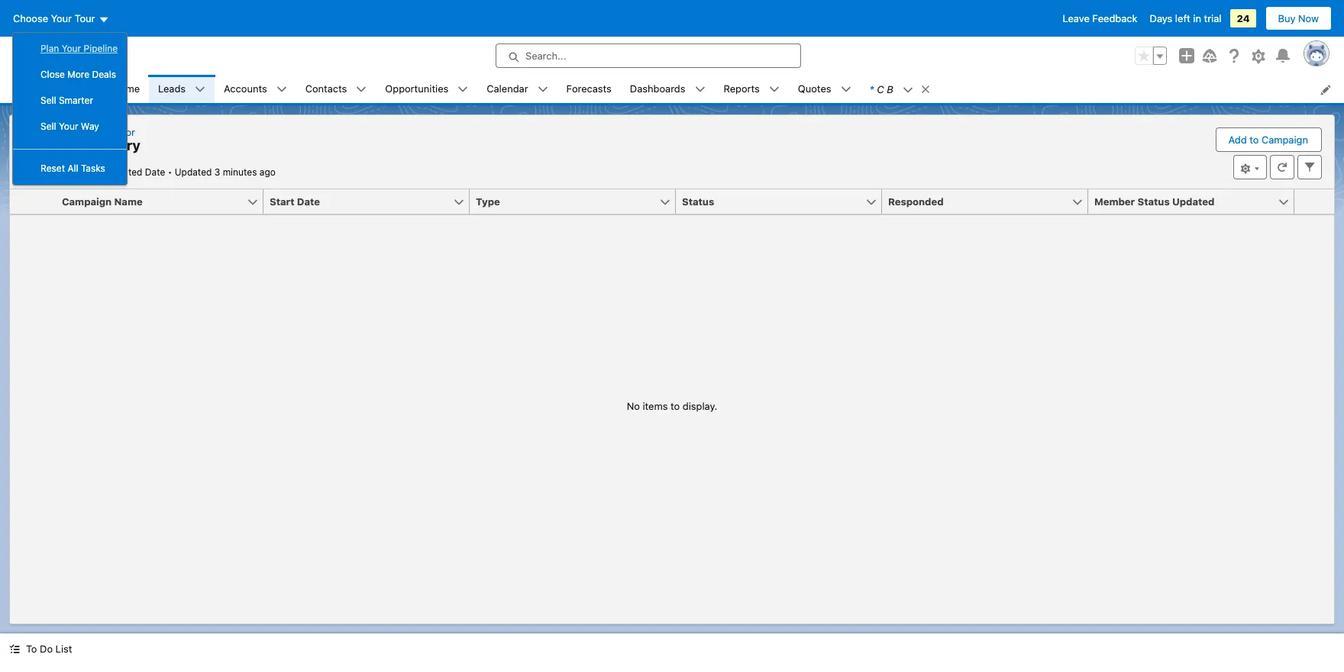 Task type: locate. For each thing, give the bounding box(es) containing it.
0 vertical spatial leads
[[158, 82, 186, 95]]

3
[[215, 167, 220, 178]]

1 text default image from the left
[[195, 84, 206, 95]]

0 horizontal spatial leads link
[[22, 126, 56, 138]]

list
[[55, 643, 72, 656]]

b
[[887, 83, 894, 95]]

to do list button
[[0, 634, 81, 665]]

campaign name button
[[56, 189, 247, 214]]

0 vertical spatial items
[[31, 167, 54, 178]]

status
[[682, 196, 715, 208], [1138, 196, 1170, 208]]

2 • from the left
[[168, 167, 172, 178]]

1 vertical spatial items
[[643, 400, 668, 412]]

text default image inside reports "list item"
[[769, 84, 780, 95]]

campaign for campaign name
[[62, 196, 112, 208]]

status element
[[676, 189, 892, 215]]

1 horizontal spatial updated
[[1173, 196, 1215, 208]]

sell your way link
[[13, 114, 127, 140]]

sell down the close
[[40, 95, 56, 106]]

days
[[1150, 12, 1173, 24]]

leads inside list item
[[158, 82, 186, 95]]

your left tour
[[51, 12, 72, 24]]

pipeline
[[84, 43, 118, 54]]

0 vertical spatial sell
[[40, 95, 56, 106]]

leads up reset
[[22, 126, 50, 138]]

leads link up reset
[[22, 126, 56, 138]]

leads right home
[[158, 82, 186, 95]]

0 horizontal spatial •
[[57, 167, 61, 178]]

0 horizontal spatial leads
[[22, 126, 50, 138]]

calendar list item
[[478, 75, 557, 103]]

1 vertical spatial sell
[[40, 121, 56, 132]]

left
[[1176, 12, 1191, 24]]

reset all tasks
[[40, 163, 105, 174]]

status button
[[676, 189, 866, 214]]

2 vertical spatial your
[[59, 121, 78, 132]]

1 vertical spatial your
[[62, 43, 81, 54]]

buy
[[1279, 12, 1296, 24]]

• up campaign name element
[[168, 167, 172, 178]]

deals
[[92, 69, 116, 80]]

list
[[103, 75, 1345, 103]]

2 text default image from the left
[[356, 84, 367, 95]]

•
[[57, 167, 61, 178], [168, 167, 172, 178]]

by
[[95, 167, 106, 178]]

* c b
[[870, 83, 894, 95]]

leads list item
[[149, 75, 215, 103]]

1 horizontal spatial leads
[[158, 82, 186, 95]]

sell your way
[[40, 121, 99, 132]]

1 vertical spatial updated
[[1173, 196, 1215, 208]]

list item
[[861, 75, 938, 103]]

robotnik senior
[[62, 126, 135, 138]]

updated
[[175, 167, 212, 178], [1173, 196, 1215, 208]]

0 vertical spatial to
[[1250, 134, 1260, 146]]

0 vertical spatial your
[[51, 12, 72, 24]]

date up campaign name button in the left top of the page
[[145, 167, 165, 178]]

0 horizontal spatial date
[[145, 167, 165, 178]]

items right 0
[[31, 167, 54, 178]]

tour
[[75, 12, 95, 24]]

items right no
[[643, 400, 668, 412]]

your right plan
[[62, 43, 81, 54]]

dashboards
[[630, 82, 686, 95]]

all
[[68, 163, 78, 174]]

contacts list item
[[296, 75, 376, 103]]

2 sell from the top
[[40, 121, 56, 132]]

1 horizontal spatial status
[[1138, 196, 1170, 208]]

menu
[[13, 36, 127, 182]]

text default image
[[921, 84, 931, 95], [276, 84, 287, 95], [458, 84, 469, 95], [841, 84, 852, 95], [903, 85, 914, 95], [9, 644, 20, 655]]

leave feedback
[[1063, 12, 1138, 24]]

2 status from the left
[[1138, 196, 1170, 208]]

text default image for opportunities
[[458, 84, 469, 95]]

campaign history
[[22, 138, 140, 154]]

accounts list item
[[215, 75, 296, 103]]

action element
[[1295, 189, 1335, 215]]

forecasts link
[[557, 75, 621, 103]]

1 vertical spatial to
[[671, 400, 680, 412]]

1 horizontal spatial to
[[1250, 134, 1260, 146]]

start date
[[270, 196, 320, 208]]

to left display.
[[671, 400, 680, 412]]

home
[[113, 82, 140, 95]]

display.
[[683, 400, 718, 412]]

contacts link
[[296, 75, 356, 103]]

text default image for accounts
[[276, 84, 287, 95]]

text default image inside opportunities list item
[[458, 84, 469, 95]]

5 text default image from the left
[[769, 84, 780, 95]]

text default image for *
[[903, 85, 914, 95]]

home link
[[103, 75, 149, 103]]

search... button
[[496, 44, 802, 68]]

date right "start"
[[297, 196, 320, 208]]

text default image down 'search...' at the top left of page
[[538, 84, 548, 95]]

leads link right home
[[149, 75, 195, 103]]

to inside button
[[1250, 134, 1260, 146]]

date
[[145, 167, 165, 178], [297, 196, 320, 208]]

buy now button
[[1266, 6, 1333, 31]]

text default image left "accounts" link
[[195, 84, 206, 95]]

to right add
[[1250, 134, 1260, 146]]

quotes list item
[[789, 75, 861, 103]]

sell down sell smarter
[[40, 121, 56, 132]]

robotnik
[[62, 126, 103, 138]]

1 horizontal spatial date
[[297, 196, 320, 208]]

0 horizontal spatial to
[[671, 400, 680, 412]]

your left way
[[59, 121, 78, 132]]

updated inside button
[[1173, 196, 1215, 208]]

0 horizontal spatial updated
[[175, 167, 212, 178]]

text default image for calendar
[[538, 84, 548, 95]]

sell for sell your way
[[40, 121, 56, 132]]

0 vertical spatial updated
[[175, 167, 212, 178]]

campaign right add
[[1262, 134, 1309, 146]]

1 status from the left
[[682, 196, 715, 208]]

0 horizontal spatial items
[[31, 167, 54, 178]]

list containing home
[[103, 75, 1345, 103]]

plan your pipeline
[[40, 43, 118, 54]]

no
[[627, 400, 640, 412]]

0 vertical spatial leads link
[[149, 75, 195, 103]]

status inside member status updated button
[[1138, 196, 1170, 208]]

opportunities
[[385, 82, 449, 95]]

quotes link
[[789, 75, 841, 103]]

1 vertical spatial leads
[[22, 126, 50, 138]]

1 • from the left
[[57, 167, 61, 178]]

close more deals link
[[13, 62, 127, 88]]

text default image inside dashboards list item
[[695, 84, 706, 95]]

text default image right contacts
[[356, 84, 367, 95]]

your inside dropdown button
[[51, 12, 72, 24]]

created
[[108, 167, 142, 178]]

text default image inside accounts list item
[[276, 84, 287, 95]]

text default image
[[195, 84, 206, 95], [356, 84, 367, 95], [538, 84, 548, 95], [695, 84, 706, 95], [769, 84, 780, 95]]

campaign history|campaign history|list view element
[[9, 115, 1336, 625]]

0 horizontal spatial status
[[682, 196, 715, 208]]

campaign down sorted
[[62, 196, 112, 208]]

• left the all on the top left
[[57, 167, 61, 178]]

to
[[1250, 134, 1260, 146], [671, 400, 680, 412]]

1 horizontal spatial •
[[168, 167, 172, 178]]

way
[[81, 121, 99, 132]]

type
[[476, 196, 500, 208]]

member status updated element
[[1089, 189, 1304, 215]]

your
[[51, 12, 72, 24], [62, 43, 81, 54], [59, 121, 78, 132]]

your for tour
[[51, 12, 72, 24]]

group
[[1135, 47, 1168, 65]]

1 sell from the top
[[40, 95, 56, 106]]

text default image right reports
[[769, 84, 780, 95]]

item number image
[[10, 189, 56, 214]]

senior
[[106, 126, 135, 138]]

leads inside "campaign history|campaign history|list view" element
[[22, 126, 50, 138]]

c
[[878, 83, 885, 95]]

1 vertical spatial date
[[297, 196, 320, 208]]

quotes
[[798, 82, 832, 95]]

text default image inside calendar list item
[[538, 84, 548, 95]]

1 horizontal spatial items
[[643, 400, 668, 412]]

3 text default image from the left
[[538, 84, 548, 95]]

text default image inside the quotes list item
[[841, 84, 852, 95]]

start date button
[[264, 189, 453, 214]]

name
[[114, 196, 143, 208]]

leads
[[158, 82, 186, 95], [22, 126, 50, 138]]

member
[[1095, 196, 1136, 208]]

campaign up reset
[[22, 138, 89, 154]]

text default image inside the contacts "list item"
[[356, 84, 367, 95]]

text default image left reports link
[[695, 84, 706, 95]]

campaign
[[1262, 134, 1309, 146], [22, 138, 89, 154], [62, 196, 112, 208]]

calendar
[[487, 82, 528, 95]]

start date element
[[264, 189, 479, 215]]

4 text default image from the left
[[695, 84, 706, 95]]

reports
[[724, 82, 760, 95]]

your for way
[[59, 121, 78, 132]]

text default image inside leads list item
[[195, 84, 206, 95]]

start
[[270, 196, 295, 208]]

trial
[[1205, 12, 1222, 24]]



Task type: vqa. For each thing, say whether or not it's contained in the screenshot.
to to the bottom
yes



Task type: describe. For each thing, give the bounding box(es) containing it.
reports list item
[[715, 75, 789, 103]]

responded
[[889, 196, 944, 208]]

status inside status button
[[682, 196, 715, 208]]

1 vertical spatial leads link
[[22, 126, 56, 138]]

campaign name element
[[56, 189, 273, 215]]

campaign history status
[[22, 167, 175, 178]]

history
[[92, 138, 140, 154]]

minutes
[[223, 167, 257, 178]]

add
[[1229, 134, 1248, 146]]

dashboards list item
[[621, 75, 715, 103]]

accounts
[[224, 82, 267, 95]]

item number element
[[10, 189, 56, 215]]

your for pipeline
[[62, 43, 81, 54]]

text default image for quotes
[[841, 84, 852, 95]]

to
[[26, 643, 37, 656]]

no items to display.
[[627, 400, 718, 412]]

add to campaign button
[[1217, 128, 1321, 151]]

choose your tour
[[13, 12, 95, 24]]

member status updated
[[1095, 196, 1215, 208]]

smarter
[[59, 95, 93, 106]]

contacts
[[305, 82, 347, 95]]

feedback
[[1093, 12, 1138, 24]]

type button
[[470, 189, 659, 214]]

member status updated button
[[1089, 189, 1278, 214]]

choose your tour button
[[12, 6, 110, 31]]

reset
[[40, 163, 65, 174]]

opportunities list item
[[376, 75, 478, 103]]

text default image for dashboards
[[695, 84, 706, 95]]

search...
[[526, 50, 567, 62]]

type element
[[470, 189, 685, 215]]

action image
[[1295, 189, 1335, 214]]

do
[[40, 643, 53, 656]]

campaign name
[[62, 196, 143, 208]]

date inside button
[[297, 196, 320, 208]]

0
[[22, 167, 28, 178]]

buy now
[[1279, 12, 1320, 24]]

close more deals
[[40, 69, 116, 80]]

close
[[40, 69, 65, 80]]

sales
[[52, 80, 85, 96]]

list item containing *
[[861, 75, 938, 103]]

24
[[1237, 12, 1250, 24]]

items for 0
[[31, 167, 54, 178]]

reports link
[[715, 75, 769, 103]]

0 items • sorted by created date • updated 3 minutes ago
[[22, 167, 276, 178]]

more
[[67, 69, 89, 80]]

plan
[[40, 43, 59, 54]]

sell smarter link
[[13, 88, 127, 114]]

reset all tasks link
[[13, 156, 127, 182]]

sell for sell smarter
[[40, 95, 56, 106]]

0 vertical spatial date
[[145, 167, 165, 178]]

robotnik senior link
[[56, 126, 141, 138]]

text default image inside to do list button
[[9, 644, 20, 655]]

items for no
[[643, 400, 668, 412]]

days left in trial
[[1150, 12, 1222, 24]]

ago
[[260, 167, 276, 178]]

calendar link
[[478, 75, 538, 103]]

text default image for reports
[[769, 84, 780, 95]]

1 horizontal spatial leads link
[[149, 75, 195, 103]]

text default image for contacts
[[356, 84, 367, 95]]

sell smarter
[[40, 95, 93, 106]]

add to campaign
[[1229, 134, 1309, 146]]

leave
[[1063, 12, 1090, 24]]

responded button
[[883, 189, 1072, 214]]

text default image for leads
[[195, 84, 206, 95]]

campaign for campaign history
[[22, 138, 89, 154]]

opportunities link
[[376, 75, 458, 103]]

now
[[1299, 12, 1320, 24]]

*
[[870, 83, 874, 95]]

to do list
[[26, 643, 72, 656]]

leave feedback link
[[1063, 12, 1138, 24]]

accounts link
[[215, 75, 276, 103]]

menu containing plan your pipeline
[[13, 36, 127, 182]]

dashboards link
[[621, 75, 695, 103]]

forecasts
[[567, 82, 612, 95]]

plan your pipeline link
[[13, 36, 127, 62]]

in
[[1194, 12, 1202, 24]]

tasks
[[81, 163, 105, 174]]

responded element
[[883, 189, 1098, 215]]

sorted
[[64, 167, 93, 178]]

choose
[[13, 12, 48, 24]]



